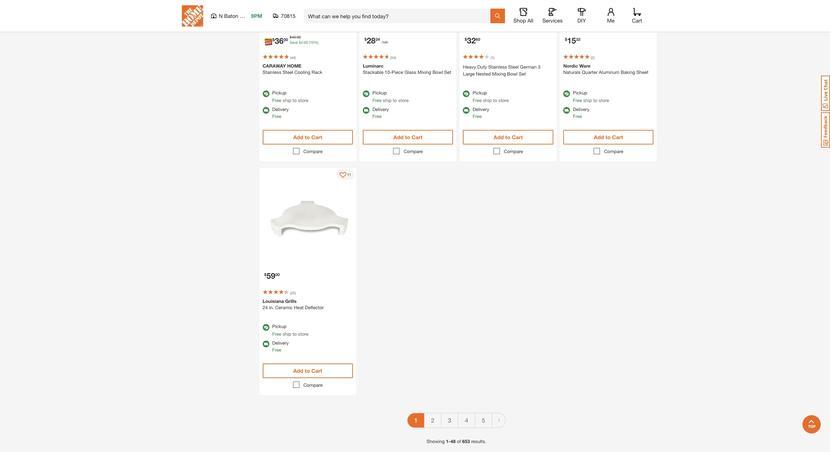 Task type: locate. For each thing, give the bounding box(es) containing it.
) up grills
[[295, 291, 296, 295]]

1 horizontal spatial .
[[303, 40, 304, 45]]

1 vertical spatial 2
[[431, 417, 435, 424]]

steel inside heavy duty stainless steel german 3 large nested mixing bowl set
[[509, 64, 519, 70]]

11 button
[[337, 170, 355, 180]]

steel for german
[[509, 64, 519, 70]]

pickup free ship to store
[[272, 90, 309, 103], [373, 90, 409, 103], [473, 90, 509, 103], [573, 90, 610, 103], [272, 324, 309, 337]]

1 horizontal spatial available for pickup image
[[363, 90, 370, 97]]

pickup down caraway home stainless steel cooling rack at the left top
[[272, 90, 287, 95]]

2 available shipping image from the left
[[564, 107, 570, 114]]

( up the quarter
[[591, 55, 592, 60]]

$ left save
[[273, 37, 275, 42]]

4 link
[[459, 414, 475, 428]]

available shipping image
[[263, 107, 269, 114], [363, 107, 370, 114], [263, 341, 269, 348]]

1 up heavy duty stainless steel german 3 large nested mixing bowl set
[[492, 55, 494, 60]]

$
[[290, 35, 292, 39], [365, 37, 367, 42], [465, 37, 467, 42], [565, 37, 568, 42], [273, 37, 275, 42], [299, 40, 301, 45], [264, 272, 267, 277]]

00 up louisiana
[[276, 272, 280, 277]]

ship down nested
[[484, 97, 492, 103]]

stainless steel cooling rack image
[[260, 0, 357, 29]]

store down piece
[[399, 97, 409, 103]]

large
[[463, 71, 475, 77]]

available for pickup image for /set
[[363, 90, 370, 97]]

24 inside $ 28 24 /set
[[376, 37, 380, 42]]

32 up heavy
[[467, 36, 476, 45]]

1 vertical spatial 1
[[415, 417, 418, 424]]

0 horizontal spatial .
[[296, 35, 297, 39]]

store down heat
[[298, 331, 309, 337]]

add to cart button for 32
[[463, 130, 554, 145]]

24 left /set
[[376, 37, 380, 42]]

steel inside caraway home stainless steel cooling rack
[[283, 69, 293, 75]]

pickup
[[272, 90, 287, 95], [373, 90, 387, 95], [473, 90, 487, 95], [573, 90, 588, 95], [272, 324, 287, 329]]

add to cart
[[293, 134, 323, 140], [394, 134, 423, 140], [494, 134, 523, 140], [594, 134, 624, 140], [293, 368, 323, 374]]

32 inside $ 15 32
[[577, 37, 581, 42]]

1 available shipping image from the left
[[463, 107, 470, 114]]

0 vertical spatial 2
[[592, 55, 594, 60]]

stainless inside caraway home stainless steel cooling rack
[[263, 69, 282, 75]]

$ right save
[[299, 40, 301, 45]]

shop all button
[[513, 8, 534, 24]]

1 horizontal spatial 3
[[538, 64, 541, 70]]

24 for 28
[[376, 37, 380, 42]]

ship down caraway home stainless steel cooling rack at the left top
[[283, 97, 292, 103]]

32 down diy
[[577, 37, 581, 42]]

pickup free ship to store for 32
[[473, 90, 509, 103]]

32
[[467, 36, 476, 45], [577, 37, 581, 42]]

60
[[476, 37, 481, 42]]

2
[[592, 55, 594, 60], [431, 417, 435, 424]]

1 available for pickup image from the left
[[263, 90, 269, 97]]

stainless inside heavy duty stainless steel german 3 large nested mixing bowl set
[[489, 64, 507, 70]]

steel down 'home'
[[283, 69, 293, 75]]

1 vertical spatial .
[[303, 40, 304, 45]]

bowl right glass at the top of page
[[433, 69, 443, 75]]

1 horizontal spatial available for pickup image
[[564, 90, 570, 97]]

24 left in.
[[263, 305, 268, 311]]

%)
[[314, 40, 319, 45]]

home
[[287, 63, 302, 69]]

/set
[[382, 40, 388, 44]]

live chat image
[[822, 76, 831, 111]]

2 horizontal spatial available for pickup image
[[463, 90, 470, 97]]

stainless down ( 1 ) on the right top of page
[[489, 64, 507, 70]]

1 vertical spatial 24
[[263, 305, 268, 311]]

1 horizontal spatial 4
[[465, 417, 469, 424]]

$ inside $ 15 32
[[565, 37, 568, 42]]

$ inside $ 36 00
[[273, 37, 275, 42]]

available for pickup image down stackable
[[363, 90, 370, 97]]

ship
[[283, 97, 292, 103], [383, 97, 392, 103], [484, 97, 492, 103], [584, 97, 593, 103], [283, 331, 292, 337]]

$ left "60"
[[465, 37, 467, 42]]

0 horizontal spatial set
[[445, 69, 452, 75]]

1 vertical spatial 4
[[465, 417, 469, 424]]

add to cart for 15
[[594, 134, 624, 140]]

available for pickup image down large
[[463, 90, 470, 97]]

of
[[457, 439, 461, 445]]

delivery free
[[272, 106, 289, 119], [373, 106, 389, 119], [473, 106, 490, 119], [573, 106, 590, 119], [272, 340, 289, 353]]

pickup free ship to store down 10-
[[373, 90, 409, 103]]

services button
[[542, 8, 564, 24]]

1 horizontal spatial 24
[[376, 37, 380, 42]]

available shipping image for caraway home stainless steel cooling rack
[[263, 107, 269, 114]]

4
[[301, 40, 303, 45], [465, 417, 469, 424]]

store down aluminum
[[599, 97, 610, 103]]

ceramic
[[275, 305, 293, 311]]

1 horizontal spatial 2
[[592, 55, 594, 60]]

results.
[[472, 439, 487, 445]]

1
[[492, 55, 494, 60], [415, 417, 418, 424]]

compare for 15
[[605, 149, 624, 154]]

4 right save
[[301, 40, 303, 45]]

$ inside $ 59 00
[[264, 272, 267, 277]]

steel left german
[[509, 64, 519, 70]]

stainless
[[489, 64, 507, 70], [263, 69, 282, 75]]

1 horizontal spatial stainless
[[489, 64, 507, 70]]

caraway home stainless steel cooling rack
[[263, 63, 323, 75]]

0 horizontal spatial bowl
[[433, 69, 443, 75]]

( up grills
[[290, 291, 291, 295]]

set down german
[[519, 71, 526, 77]]

1 left '2' link
[[415, 417, 418, 424]]

available for pickup image down the naturals
[[564, 90, 570, 97]]

naturals
[[564, 69, 581, 75]]

bowl
[[433, 69, 443, 75], [508, 71, 518, 77]]

$ up save
[[290, 35, 292, 39]]

add to cart button for /set
[[363, 130, 454, 145]]

to
[[293, 97, 297, 103], [393, 97, 397, 103], [493, 97, 498, 103], [594, 97, 598, 103], [305, 134, 310, 140], [405, 134, 411, 140], [506, 134, 511, 140], [606, 134, 611, 140], [293, 331, 297, 337], [305, 368, 310, 374]]

nested
[[476, 71, 491, 77]]

$ inside $ 32 60
[[465, 37, 467, 42]]

3 right german
[[538, 64, 541, 70]]

ship down 10-
[[383, 97, 392, 103]]

set left large
[[445, 69, 452, 75]]

1 horizontal spatial 1
[[492, 55, 494, 60]]

aluminum
[[599, 69, 620, 75]]

3
[[538, 64, 541, 70], [448, 417, 452, 424]]

( 54 )
[[391, 55, 397, 60]]

24 inside louisiana grills 24 in. ceramic heat deflector
[[263, 305, 268, 311]]

add for /set
[[394, 134, 404, 140]]

3 right '2' link
[[448, 417, 452, 424]]

set
[[445, 69, 452, 75], [519, 71, 526, 77]]

feedback link image
[[822, 112, 831, 148]]

48
[[451, 439, 456, 445]]

delivery free for /set
[[373, 106, 389, 119]]

1 horizontal spatial 32
[[577, 37, 581, 42]]

$ left /set
[[365, 37, 367, 42]]

40
[[292, 35, 296, 39]]

0 horizontal spatial stainless
[[263, 69, 282, 75]]

pickup free ship to store down the quarter
[[573, 90, 610, 103]]

( left %)
[[309, 40, 310, 45]]

set inside heavy duty stainless steel german 3 large nested mixing bowl set
[[519, 71, 526, 77]]

heavy duty stainless steel german 3 large nested mixing bowl set link
[[463, 63, 554, 77]]

25
[[291, 291, 295, 295]]

$ for 28
[[365, 37, 367, 42]]

ship for 15
[[584, 97, 593, 103]]

0 horizontal spatial 24
[[263, 305, 268, 311]]

$ up nordic
[[565, 37, 568, 42]]

available for pickup image
[[263, 90, 269, 97], [564, 90, 570, 97]]

0 horizontal spatial 4
[[301, 40, 303, 45]]

00 left save
[[284, 37, 288, 42]]

0 vertical spatial 3
[[538, 64, 541, 70]]

0 horizontal spatial mixing
[[418, 69, 432, 75]]

0 horizontal spatial available for pickup image
[[263, 90, 269, 97]]

baking
[[621, 69, 636, 75]]

deflector
[[305, 305, 324, 311]]

add for 15
[[594, 134, 605, 140]]

$ for 32
[[465, 37, 467, 42]]

stackable 10-piece glass mixing bowl set image
[[360, 0, 457, 29]]

1 horizontal spatial set
[[519, 71, 526, 77]]

diy button
[[572, 8, 593, 24]]

available for pickup image down in.
[[263, 324, 269, 331]]

) up the quarter
[[594, 55, 595, 60]]

store for /set
[[399, 97, 409, 103]]

.
[[296, 35, 297, 39], [303, 40, 304, 45]]

(
[[309, 40, 310, 45], [290, 55, 291, 60], [391, 55, 392, 60], [491, 55, 492, 60], [591, 55, 592, 60], [290, 291, 291, 295]]

pickup free ship to store down cooling
[[272, 90, 309, 103]]

$ for 40
[[290, 35, 292, 39]]

stainless for duty
[[489, 64, 507, 70]]

available for pickup image down caraway
[[263, 90, 269, 97]]

bowl right nested
[[508, 71, 518, 77]]

available for pickup image
[[363, 90, 370, 97], [463, 90, 470, 97], [263, 324, 269, 331]]

0 horizontal spatial 1
[[415, 417, 418, 424]]

shop
[[514, 17, 527, 24]]

1 horizontal spatial bowl
[[508, 71, 518, 77]]

me
[[608, 17, 615, 24]]

0 vertical spatial 24
[[376, 37, 380, 42]]

( inside $ 40 . 00 save $ 4 . 00 ( 10 %)
[[309, 40, 310, 45]]

cart for ( 44 )
[[312, 134, 323, 140]]

ship down the quarter
[[584, 97, 593, 103]]

0 horizontal spatial available for pickup image
[[263, 324, 269, 331]]

pickup down the naturals
[[573, 90, 588, 95]]

pickup down nested
[[473, 90, 487, 95]]

store down cooling
[[298, 97, 309, 103]]

24
[[376, 37, 380, 42], [263, 305, 268, 311]]

all
[[528, 17, 534, 24]]

0 horizontal spatial 2
[[431, 417, 435, 424]]

. left 10
[[303, 40, 304, 45]]

5 link
[[476, 414, 492, 428]]

. up save
[[296, 35, 297, 39]]

showing 1-48 of 653 results.
[[427, 439, 487, 445]]

store for 15
[[599, 97, 610, 103]]

2 left 3 link
[[431, 417, 435, 424]]

$ 15 32
[[565, 36, 581, 45]]

( for /set
[[391, 55, 392, 60]]

( up heavy duty stainless steel german 3 large nested mixing bowl set
[[491, 55, 492, 60]]

1 vertical spatial 3
[[448, 417, 452, 424]]

3 inside heavy duty stainless steel german 3 large nested mixing bowl set
[[538, 64, 541, 70]]

bowl inside luminarc stackable 10-piece glass mixing bowl set
[[433, 69, 443, 75]]

1 horizontal spatial steel
[[509, 64, 519, 70]]

0 horizontal spatial available shipping image
[[463, 107, 470, 114]]

store down heavy duty stainless steel german 3 large nested mixing bowl set
[[499, 97, 509, 103]]

0 vertical spatial .
[[296, 35, 297, 39]]

0 horizontal spatial 3
[[448, 417, 452, 424]]

2 up the quarter
[[592, 55, 594, 60]]

free
[[272, 97, 282, 103], [373, 97, 382, 103], [473, 97, 482, 103], [573, 97, 583, 103], [272, 113, 282, 119], [373, 113, 382, 119], [473, 113, 482, 119], [573, 113, 583, 119], [272, 331, 282, 337], [272, 347, 282, 353]]

) up heavy duty stainless steel german 3 large nested mixing bowl set
[[494, 55, 495, 60]]

add
[[293, 134, 304, 140], [394, 134, 404, 140], [494, 134, 504, 140], [594, 134, 605, 140], [293, 368, 304, 374]]

cart for ( 1 )
[[512, 134, 523, 140]]

add to cart for /set
[[394, 134, 423, 140]]

0 vertical spatial 1
[[492, 55, 494, 60]]

28
[[367, 36, 376, 45]]

add to cart button for 15
[[564, 130, 654, 145]]

) for 15
[[594, 55, 595, 60]]

4 left "5"
[[465, 417, 469, 424]]

2 available for pickup image from the left
[[564, 90, 570, 97]]

00 inside $ 59 00
[[276, 272, 280, 277]]

$ up louisiana
[[264, 272, 267, 277]]

pickup down stackable
[[373, 90, 387, 95]]

available shipping image
[[463, 107, 470, 114], [564, 107, 570, 114]]

)
[[295, 55, 296, 60], [396, 55, 397, 60], [494, 55, 495, 60], [594, 55, 595, 60], [295, 291, 296, 295]]

0 horizontal spatial steel
[[283, 69, 293, 75]]

rouge
[[240, 13, 256, 19]]

cart
[[633, 17, 643, 24], [312, 134, 323, 140], [412, 134, 423, 140], [512, 134, 523, 140], [613, 134, 624, 140], [312, 368, 323, 374]]

1 horizontal spatial available shipping image
[[564, 107, 570, 114]]

mixing
[[418, 69, 432, 75], [493, 71, 506, 77]]

cooling
[[295, 69, 311, 75]]

$ for 15
[[565, 37, 568, 42]]

$ for 59
[[264, 272, 267, 277]]

stainless down caraway
[[263, 69, 282, 75]]

set inside luminarc stackable 10-piece glass mixing bowl set
[[445, 69, 452, 75]]

00 inside $ 36 00
[[284, 37, 288, 42]]

1 horizontal spatial mixing
[[493, 71, 506, 77]]

display image
[[340, 172, 346, 179]]

mixing right nested
[[493, 71, 506, 77]]

mixing right glass at the top of page
[[418, 69, 432, 75]]

00
[[297, 35, 301, 39], [284, 37, 288, 42], [304, 40, 308, 45], [276, 272, 280, 277]]

$ inside $ 28 24 /set
[[365, 37, 367, 42]]

0 vertical spatial 4
[[301, 40, 303, 45]]

n
[[219, 13, 223, 19]]

( up 10-
[[391, 55, 392, 60]]

pickup free ship to store down nested
[[473, 90, 509, 103]]

heavy
[[463, 64, 476, 70]]

( 1 )
[[491, 55, 495, 60]]

compare
[[304, 149, 323, 154], [404, 149, 423, 154], [504, 149, 524, 154], [605, 149, 624, 154], [304, 383, 323, 388]]

in.
[[269, 305, 274, 311]]

sheet
[[637, 69, 649, 75]]



Task type: vqa. For each thing, say whether or not it's contained in the screenshot.
ON
no



Task type: describe. For each thing, give the bounding box(es) containing it.
showing
[[427, 439, 445, 445]]

pickup for 32
[[473, 90, 487, 95]]

luminarc
[[363, 63, 384, 69]]

36
[[275, 36, 284, 46]]

00 right 40
[[297, 35, 301, 39]]

2 link
[[425, 414, 441, 428]]

caraway
[[263, 63, 286, 69]]

10
[[310, 40, 314, 45]]

9pm
[[251, 13, 263, 19]]

heavy duty stainless steel german 3 large nested mixing bowl set image
[[460, 0, 557, 29]]

glass
[[405, 69, 417, 75]]

( 25 )
[[290, 291, 296, 295]]

$ 32 60
[[465, 36, 481, 45]]

bowl inside heavy duty stainless steel german 3 large nested mixing bowl set
[[508, 71, 518, 77]]

( 2 )
[[591, 55, 595, 60]]

grills
[[285, 299, 297, 304]]

heat
[[294, 305, 304, 311]]

70815
[[281, 13, 296, 19]]

11
[[347, 172, 352, 177]]

nordic
[[564, 63, 578, 69]]

cart inside the cart link
[[633, 17, 643, 24]]

1 inside 'link'
[[415, 417, 418, 424]]

me button
[[601, 8, 622, 24]]

mixing inside luminarc stackable 10-piece glass mixing bowl set
[[418, 69, 432, 75]]

ship down "ceramic"
[[283, 331, 292, 337]]

luminarc stackable 10-piece glass mixing bowl set
[[363, 63, 452, 75]]

louisiana
[[263, 299, 284, 304]]

delivery for /set
[[373, 106, 389, 112]]

$ for 36
[[273, 37, 275, 42]]

quarter
[[582, 69, 598, 75]]

naturals quarter aluminum baking sheet image
[[560, 0, 657, 29]]

1 link
[[408, 414, 425, 428]]

$ 36 00
[[273, 36, 288, 46]]

pickup down "ceramic"
[[272, 324, 287, 329]]

delivery for 32
[[473, 106, 490, 112]]

the home depot logo image
[[182, 5, 203, 27]]

n baton rouge
[[219, 13, 256, 19]]

) up 'home'
[[295, 55, 296, 60]]

delivery for 15
[[573, 106, 590, 112]]

15
[[568, 36, 577, 45]]

70815 button
[[273, 13, 296, 19]]

duty
[[478, 64, 487, 70]]

24 in. ceramic heat deflector image
[[260, 168, 357, 265]]

$ 40 . 00 save $ 4 . 00 ( 10 %)
[[290, 35, 319, 45]]

pickup for 15
[[573, 90, 588, 95]]

steel for cooling
[[283, 69, 293, 75]]

german
[[520, 64, 537, 70]]

compare for 32
[[504, 149, 524, 154]]

59
[[267, 271, 276, 281]]

) up piece
[[396, 55, 397, 60]]

( for 15
[[591, 55, 592, 60]]

mixing inside heavy duty stainless steel german 3 large nested mixing bowl set
[[493, 71, 506, 77]]

piece
[[392, 69, 404, 75]]

available for pickup image for 32
[[463, 90, 470, 97]]

available shipping image for 15
[[564, 107, 570, 114]]

diy
[[578, 17, 586, 24]]

What can we help you find today? search field
[[308, 9, 490, 23]]

5
[[482, 417, 486, 424]]

available for pickup image for stainless
[[263, 90, 269, 97]]

pickup for /set
[[373, 90, 387, 95]]

pickup free ship to store down "ceramic"
[[272, 324, 309, 337]]

available shipping image for 32
[[463, 107, 470, 114]]

4 inside $ 40 . 00 save $ 4 . 00 ( 10 %)
[[301, 40, 303, 45]]

store for 32
[[499, 97, 509, 103]]

shop all
[[514, 17, 534, 24]]

cart for ( 2 )
[[613, 134, 624, 140]]

available shipping image for luminarc stackable 10-piece glass mixing bowl set
[[363, 107, 370, 114]]

services
[[543, 17, 563, 24]]

54
[[392, 55, 396, 60]]

( 44 )
[[290, 55, 296, 60]]

baton
[[224, 13, 239, 19]]

( for 59
[[290, 291, 291, 295]]

stainless for home
[[263, 69, 282, 75]]

save
[[290, 40, 298, 45]]

3 link
[[442, 414, 458, 428]]

pickup free ship to store for 15
[[573, 90, 610, 103]]

0 horizontal spatial 32
[[467, 36, 476, 45]]

ship for 32
[[484, 97, 492, 103]]

( for 32
[[491, 55, 492, 60]]

rack
[[312, 69, 323, 75]]

44
[[291, 55, 295, 60]]

ware
[[580, 63, 591, 69]]

$ 59 00
[[264, 271, 280, 281]]

cart link
[[630, 8, 645, 24]]

653
[[463, 439, 470, 445]]

ship for /set
[[383, 97, 392, 103]]

4 inside 4 link
[[465, 417, 469, 424]]

heavy duty stainless steel german 3 large nested mixing bowl set
[[463, 64, 541, 77]]

24 for grills
[[263, 305, 268, 311]]

add to cart for 32
[[494, 134, 523, 140]]

$ 28 24 /set
[[365, 36, 388, 45]]

louisiana grills 24 in. ceramic heat deflector
[[263, 299, 324, 311]]

compare for /set
[[404, 149, 423, 154]]

delivery free for 32
[[473, 106, 490, 119]]

) for 32
[[494, 55, 495, 60]]

pickup free ship to store for /set
[[373, 90, 409, 103]]

10-
[[385, 69, 392, 75]]

add for 32
[[494, 134, 504, 140]]

) for 59
[[295, 291, 296, 295]]

delivery free for 15
[[573, 106, 590, 119]]

available for pickup image for naturals
[[564, 90, 570, 97]]

1-
[[446, 439, 451, 445]]

00 left 10
[[304, 40, 308, 45]]

stackable
[[363, 69, 384, 75]]

3 inside 3 link
[[448, 417, 452, 424]]

cart for ( 54 )
[[412, 134, 423, 140]]

( up 'home'
[[290, 55, 291, 60]]

nordic ware naturals quarter aluminum baking sheet
[[564, 63, 649, 75]]



